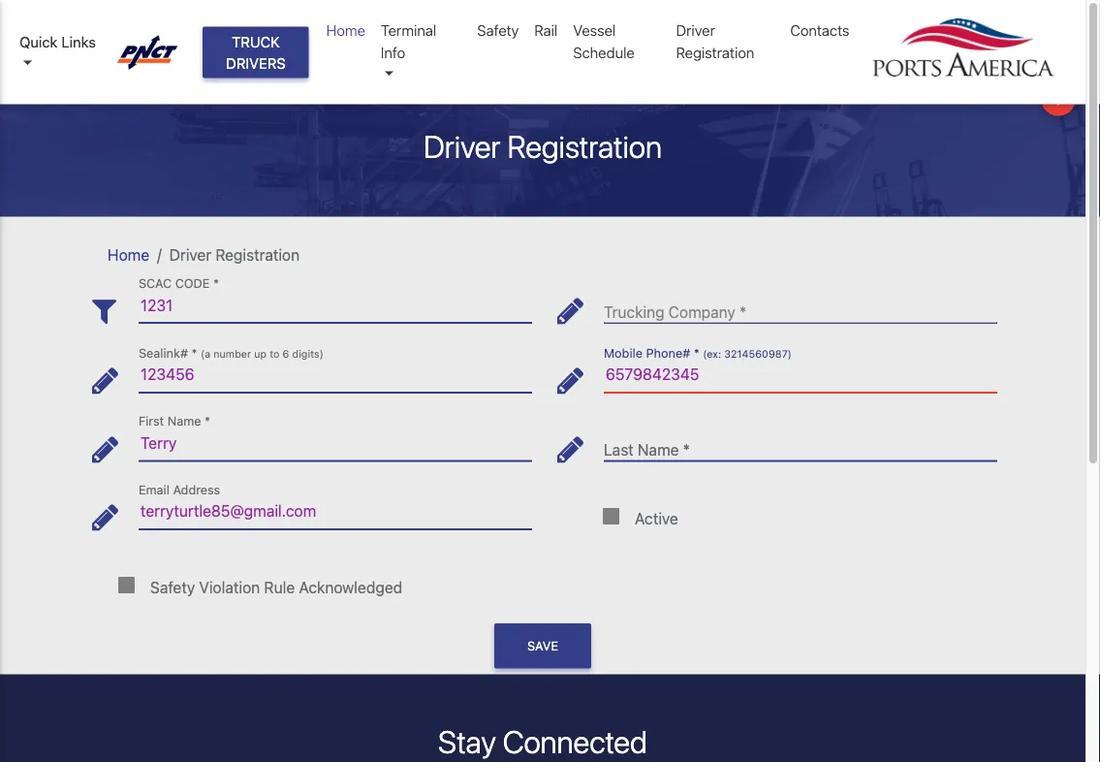 Task type: describe. For each thing, give the bounding box(es) containing it.
drivers
[[226, 55, 286, 72]]

first name *
[[139, 414, 210, 428]]

scac code *
[[139, 276, 219, 290]]

1 horizontal spatial home link
[[319, 12, 373, 49]]

6
[[283, 347, 289, 359]]

registration inside driver registration 'link'
[[676, 44, 755, 61]]

* for last name *
[[683, 440, 690, 459]]

rail
[[535, 22, 558, 39]]

driver registration link
[[669, 12, 783, 71]]

* for trucking company *
[[740, 302, 747, 321]]

rule
[[264, 578, 295, 596]]

mobile phone# * (ex: 3214560987)
[[604, 345, 792, 360]]

quick links link
[[19, 30, 99, 74]]

* for mobile phone# * (ex: 3214560987)
[[694, 345, 700, 360]]

up
[[254, 347, 267, 359]]

0 horizontal spatial driver registration
[[169, 245, 300, 264]]

terminal info link
[[373, 12, 470, 93]]

quick links
[[19, 33, 96, 50]]

* left (a
[[191, 345, 197, 360]]

acknowledged
[[299, 578, 403, 596]]

email address
[[139, 482, 220, 497]]

sealink# * (a number up to 6 digits)
[[139, 345, 324, 360]]

links
[[61, 33, 96, 50]]

1 vertical spatial driver registration
[[424, 128, 662, 164]]

safety for safety violation rule acknowledged
[[150, 578, 195, 596]]

First Name * text field
[[139, 425, 532, 461]]

2 vertical spatial driver
[[169, 245, 211, 264]]

contacts link
[[783, 12, 858, 49]]

save button
[[494, 623, 592, 668]]

driver inside driver registration
[[676, 22, 716, 39]]

email
[[139, 482, 170, 497]]

address
[[173, 482, 220, 497]]

name for first
[[168, 414, 201, 428]]

first
[[139, 414, 164, 428]]

2 vertical spatial registration
[[216, 245, 300, 264]]

last
[[604, 440, 634, 459]]

truck
[[232, 33, 280, 50]]

vessel schedule link
[[566, 12, 669, 71]]

Trucking Company * text field
[[604, 288, 998, 323]]



Task type: locate. For each thing, give the bounding box(es) containing it.
* for first name *
[[205, 414, 210, 428]]

trucking
[[604, 302, 665, 321]]

info
[[381, 44, 406, 61]]

1 vertical spatial home
[[108, 245, 149, 264]]

violation
[[199, 578, 260, 596]]

0 vertical spatial name
[[168, 414, 201, 428]]

truck drivers link
[[203, 26, 309, 78]]

3214560987)
[[725, 347, 792, 359]]

truck drivers
[[226, 33, 286, 72]]

name right 'first'
[[168, 414, 201, 428]]

home link left "info" on the top of page
[[319, 12, 373, 49]]

safety link
[[470, 12, 527, 49]]

2 horizontal spatial registration
[[676, 44, 755, 61]]

stay
[[438, 723, 496, 760]]

0 vertical spatial registration
[[676, 44, 755, 61]]

1 horizontal spatial registration
[[508, 128, 662, 164]]

name
[[168, 414, 201, 428], [638, 440, 679, 459]]

0 horizontal spatial driver
[[169, 245, 211, 264]]

0 horizontal spatial home link
[[108, 245, 149, 264]]

Email Address text field
[[139, 494, 532, 529]]

digits)
[[292, 347, 324, 359]]

safety
[[478, 22, 519, 39], [150, 578, 195, 596]]

sealink#
[[139, 345, 188, 360]]

* right company
[[740, 302, 747, 321]]

code
[[175, 276, 210, 290]]

* right 'first'
[[205, 414, 210, 428]]

safety left rail
[[478, 22, 519, 39]]

registration
[[676, 44, 755, 61], [508, 128, 662, 164], [216, 245, 300, 264]]

home link
[[319, 12, 373, 49], [108, 245, 149, 264]]

* for scac code *
[[213, 276, 219, 290]]

1 vertical spatial home link
[[108, 245, 149, 264]]

0 vertical spatial home
[[326, 22, 366, 39]]

driver
[[676, 22, 716, 39], [424, 128, 501, 164], [169, 245, 211, 264]]

2 horizontal spatial driver registration
[[676, 22, 755, 61]]

name for last
[[638, 440, 679, 459]]

2 vertical spatial driver registration
[[169, 245, 300, 264]]

phone#
[[646, 345, 691, 360]]

1 vertical spatial driver
[[424, 128, 501, 164]]

0 vertical spatial driver registration
[[676, 22, 755, 61]]

*
[[213, 276, 219, 290], [740, 302, 747, 321], [191, 345, 197, 360], [694, 345, 700, 360], [205, 414, 210, 428], [683, 440, 690, 459]]

1 horizontal spatial safety
[[478, 22, 519, 39]]

driver registration inside 'link'
[[676, 22, 755, 61]]

number
[[214, 347, 251, 359]]

1 vertical spatial registration
[[508, 128, 662, 164]]

safety for safety
[[478, 22, 519, 39]]

terminal info
[[381, 22, 437, 61]]

0 horizontal spatial safety
[[150, 578, 195, 596]]

home left terminal
[[326, 22, 366, 39]]

stay connected
[[438, 723, 648, 760]]

(ex:
[[703, 347, 722, 359]]

Last Name * text field
[[604, 425, 998, 461]]

contacts
[[791, 22, 850, 39]]

save
[[528, 639, 559, 653]]

connected
[[503, 723, 648, 760]]

home link up scac
[[108, 245, 149, 264]]

* left (ex:
[[694, 345, 700, 360]]

vessel schedule
[[573, 22, 635, 61]]

None text field
[[604, 357, 998, 393]]

1 horizontal spatial home
[[326, 22, 366, 39]]

driver registration
[[676, 22, 755, 61], [424, 128, 662, 164], [169, 245, 300, 264]]

0 vertical spatial driver
[[676, 22, 716, 39]]

quick
[[19, 33, 58, 50]]

rail link
[[527, 12, 566, 49]]

0 vertical spatial home link
[[319, 12, 373, 49]]

0 horizontal spatial name
[[168, 414, 201, 428]]

0 horizontal spatial registration
[[216, 245, 300, 264]]

schedule
[[573, 44, 635, 61]]

safety left violation
[[150, 578, 195, 596]]

* right last at right
[[683, 440, 690, 459]]

home up scac
[[108, 245, 149, 264]]

SCAC CODE * search field
[[139, 288, 532, 323]]

* right code
[[213, 276, 219, 290]]

to
[[270, 347, 280, 359]]

1 vertical spatial safety
[[150, 578, 195, 596]]

name right last at right
[[638, 440, 679, 459]]

safety violation rule acknowledged
[[150, 578, 403, 596]]

0 vertical spatial safety
[[478, 22, 519, 39]]

company
[[669, 302, 736, 321]]

2 horizontal spatial driver
[[676, 22, 716, 39]]

1 vertical spatial name
[[638, 440, 679, 459]]

last name *
[[604, 440, 690, 459]]

1 horizontal spatial name
[[638, 440, 679, 459]]

None text field
[[139, 357, 532, 393]]

0 horizontal spatial home
[[108, 245, 149, 264]]

terminal
[[381, 22, 437, 39]]

1 horizontal spatial driver
[[424, 128, 501, 164]]

1 horizontal spatial driver registration
[[424, 128, 662, 164]]

trucking company *
[[604, 302, 747, 321]]

scac
[[139, 276, 172, 290]]

active
[[635, 509, 679, 528]]

(a
[[201, 347, 211, 359]]

home
[[326, 22, 366, 39], [108, 245, 149, 264]]

mobile
[[604, 345, 643, 360]]

vessel
[[573, 22, 616, 39]]



Task type: vqa. For each thing, say whether or not it's contained in the screenshot.
the Company
yes



